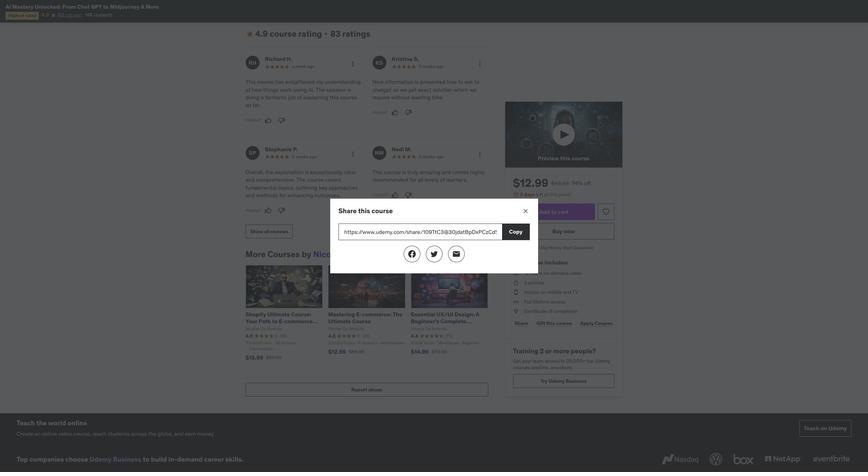 Task type: describe. For each thing, give the bounding box(es) containing it.
148
[[85, 12, 92, 18]]

understanding
[[325, 78, 361, 85]]

beginner
[[462, 341, 479, 346]]

the for overall,
[[266, 169, 274, 176]]

total for $14.99
[[415, 341, 423, 346]]

2 inside training 2 or more people? get your team access to 25,000+ top udemy courses anytime, anywhere.
[[540, 347, 544, 356]]

course down speaker
[[340, 94, 357, 101]]

on for teach
[[821, 425, 828, 432]]

total for $13.99
[[252, 341, 260, 346]]

$59.99
[[432, 349, 447, 355]]

mark review by stephanie p. as unhelpful image
[[278, 207, 285, 214]]

show all reviews
[[250, 229, 289, 235]]

report abuse button
[[246, 383, 488, 397]]

0 vertical spatial more
[[146, 3, 159, 10]]

4.0 for mastering e-commerce: the ultimate course
[[328, 333, 336, 340]]

to inside add to cart "button"
[[552, 209, 557, 215]]

the inside "overall, the explanation is exceptionally clear and comprehensive. the course covers fundamental topics, outlining key approaches and methods for enhancing outcomes."
[[297, 177, 306, 184]]

36
[[275, 341, 280, 346]]

nicolas up 4.4
[[411, 327, 425, 332]]

an
[[35, 431, 41, 438]]

apply coupon
[[581, 321, 613, 327]]

nm
[[375, 150, 384, 156]]

a week ago
[[292, 64, 315, 69]]

kristina s.
[[392, 56, 419, 63]]

beginner's
[[411, 318, 440, 325]]

completion
[[554, 309, 578, 315]]

this for gift this course
[[547, 321, 555, 327]]

learners.
[[446, 177, 468, 184]]

this for this course includes:
[[513, 259, 524, 266]]

presented
[[420, 78, 446, 85]]

nice information is presented how to ask to chatgpt so we get exact solution which we require without wasting time
[[373, 78, 480, 101]]

overall,
[[246, 169, 264, 176]]

comes
[[453, 169, 469, 176]]

almeida inside the mastering e-commerce: the ultimate course nicolas de almeida
[[349, 327, 364, 332]]

course up richard h. on the left top
[[270, 28, 297, 39]]

148 students
[[85, 12, 113, 18]]

0 vertical spatial medium image
[[246, 30, 254, 38]]

price!
[[559, 192, 571, 198]]

course inside dialog
[[372, 207, 393, 215]]

commerce:
[[362, 312, 392, 318]]

without
[[391, 94, 410, 101]]

preview this course
[[538, 155, 590, 162]]

is inside the nice information is presented how to ask to chatgpt so we get exact solution which we require without wasting time
[[415, 78, 419, 85]]

26
[[438, 341, 443, 346]]

course up things
[[257, 78, 274, 85]]

show all reviews button
[[246, 225, 293, 239]]

or
[[546, 347, 552, 356]]

this for this course is truly amazing and comes highly recommended for all levels of learners.
[[373, 169, 383, 176]]

4.9 course rating
[[255, 28, 322, 39]]

netapp image
[[764, 453, 804, 468]]

2.5
[[328, 341, 334, 346]]

across
[[131, 431, 147, 438]]

path
[[259, 318, 271, 325]]

to right gpt
[[103, 3, 109, 10]]

to left "build"
[[143, 456, 150, 464]]

essential ux/ui design: a beginner's complete handbook
[[411, 312, 480, 332]]

money
[[197, 431, 214, 438]]

e- inside the shopify ultimate course: your path to e-commerce success
[[279, 318, 285, 325]]

money-
[[549, 246, 564, 251]]

full
[[524, 299, 532, 305]]

this for this course has enlightened my understanding of how things work using ai. the speaker is doing a fantastic job of explaining this course so far.
[[246, 78, 256, 85]]

weeks for stephanie p.
[[296, 154, 309, 159]]

2 for s.
[[419, 64, 422, 69]]

fundamental
[[246, 184, 277, 191]]

and inside teach the world online create an online video course, reach students across the globe, and earn money
[[174, 431, 184, 438]]

72 reviews element
[[446, 334, 453, 340]]

course inside "overall, the explanation is exceptionally clear and comprehensive. the course covers fundamental topics, outlining key approaches and methods for enhancing outcomes."
[[307, 177, 324, 184]]

hours for essential ux/ui design: a beginner's complete handbook
[[424, 341, 434, 346]]

access on mobile and tv
[[524, 290, 578, 296]]

4.4
[[411, 333, 418, 340]]

job
[[288, 94, 296, 101]]

is inside this course is truly amazing and comes highly recommended for all levels of learners.
[[402, 169, 406, 176]]

highest rated
[[8, 13, 36, 18]]

recommended
[[373, 177, 409, 184]]

kristina
[[392, 56, 413, 63]]

try udemy business link
[[513, 375, 615, 389]]

copy
[[509, 229, 523, 236]]

2 we from the left
[[470, 86, 477, 93]]

rating
[[299, 28, 322, 39]]

xsmall image for full
[[513, 299, 519, 306]]

the inside "this course has enlightened my understanding of how things work using ai. the speaker is doing a fantastic job of explaining this course so far."
[[316, 86, 325, 93]]

1 horizontal spatial business
[[566, 378, 587, 385]]

hours up the articles
[[530, 270, 543, 277]]

$14.99 $59.99
[[411, 349, 447, 356]]

0 horizontal spatial business
[[113, 456, 142, 464]]

$12.99 for $12.99 $49.99 74% off
[[513, 176, 549, 190]]

students inside teach the world online create an online video course, reach students across the globe, and earn money
[[108, 431, 130, 438]]

information
[[385, 78, 414, 85]]

alarm image
[[513, 192, 519, 197]]

1 vertical spatial online
[[42, 431, 57, 438]]

top
[[17, 456, 28, 464]]

stephanie
[[265, 146, 292, 153]]

course up 12
[[526, 259, 544, 266]]

richard
[[265, 56, 286, 63]]

of up the doing
[[246, 86, 250, 93]]

ago for my
[[307, 64, 315, 69]]

teach for the
[[17, 420, 35, 428]]

more courses by nicolas de almeida
[[246, 249, 390, 260]]

course inside 'link'
[[556, 321, 572, 327]]

how inside "this course has enlightened my understanding of how things work using ai. the speaker is doing a fantastic job of explaining this course so far."
[[252, 86, 262, 93]]

udemy inside try udemy business link
[[549, 378, 565, 385]]

teach on udemy
[[804, 425, 847, 432]]

has
[[275, 78, 284, 85]]

mark review by nadi m. as helpful image
[[392, 192, 399, 199]]

which
[[454, 86, 469, 93]]

anytime,
[[532, 365, 550, 371]]

full lifetime access
[[524, 299, 566, 305]]

teach for on
[[804, 425, 820, 432]]

of inside this course is truly amazing and comes highly recommended for all levels of learners.
[[440, 177, 445, 184]]

1 horizontal spatial video
[[570, 270, 582, 277]]

speaker
[[326, 86, 346, 93]]

chat
[[77, 3, 90, 10]]

apply coupon button
[[579, 317, 615, 331]]

intermediate inside 36 lectures intermediate
[[249, 347, 273, 352]]

certificate
[[524, 309, 547, 315]]

udemy right choose
[[90, 456, 112, 464]]

share button
[[513, 317, 530, 331]]

7.5 total hours
[[246, 341, 272, 346]]

volkswagen image
[[709, 453, 724, 468]]

nicolas de almeida link
[[313, 249, 390, 260]]

0 vertical spatial students
[[94, 12, 113, 18]]

to inside training 2 or more people? get your team access to 25,000+ top udemy courses anytime, anywhere.
[[561, 358, 565, 365]]

mark review by richard h. as helpful image
[[265, 117, 272, 124]]

sp
[[249, 150, 256, 156]]

$14.99
[[411, 349, 429, 356]]

mark review by stephanie p. as helpful image
[[265, 207, 272, 214]]

guarantee
[[574, 246, 593, 251]]

this course is truly amazing and comes highly recommended for all levels of learners.
[[373, 169, 485, 184]]

65 reviews element
[[280, 334, 287, 340]]

create
[[17, 431, 33, 438]]

try
[[541, 378, 548, 385]]

nicolas right by
[[313, 249, 343, 260]]

share this course dialog
[[330, 199, 538, 274]]

build
[[151, 456, 167, 464]]

using
[[294, 86, 307, 93]]

my
[[316, 78, 324, 85]]

nadi
[[392, 146, 404, 153]]

2 vertical spatial the
[[148, 431, 156, 438]]

lifetime
[[533, 299, 550, 305]]

this for share this course
[[358, 207, 370, 215]]

ultimate inside the mastering e-commerce: the ultimate course nicolas de almeida
[[328, 318, 351, 325]]

the inside the mastering e-commerce: the ultimate course nicolas de almeida
[[393, 312, 403, 318]]

methods
[[256, 192, 278, 199]]

30-
[[534, 246, 541, 251]]

copy button
[[502, 224, 530, 241]]

mark review by kristina s. as unhelpful image
[[405, 109, 412, 116]]

on for access
[[541, 290, 547, 296]]

ago for amazing
[[437, 154, 444, 159]]

to up the which
[[458, 78, 464, 85]]

overall, the explanation is exceptionally clear and comprehensive. the course covers fundamental topics, outlining key approaches and methods for enhancing outcomes.
[[246, 169, 358, 199]]

(73)
[[363, 334, 370, 339]]

report
[[352, 387, 367, 393]]

top companies choose udemy business to build in-demand career skills.
[[17, 456, 244, 464]]

0 horizontal spatial demand
[[177, 456, 203, 464]]

enlightened
[[285, 78, 315, 85]]

approaches
[[329, 184, 358, 191]]

helpful? for nice information is presented how to ask to chatgpt so we get exact solution which we require without wasting time
[[373, 110, 388, 115]]

of down full lifetime access
[[548, 309, 553, 315]]



Task type: vqa. For each thing, say whether or not it's contained in the screenshot.
Chat
yes



Task type: locate. For each thing, give the bounding box(es) containing it.
mark review by nadi m. as unhelpful image
[[405, 192, 412, 199]]

the inside "overall, the explanation is exceptionally clear and comprehensive. the course covers fundamental topics, outlining key approaches and methods for enhancing outcomes."
[[266, 169, 274, 176]]

e- inside the mastering e-commerce: the ultimate course nicolas de almeida
[[356, 312, 362, 318]]

0 horizontal spatial total
[[252, 341, 260, 346]]

2 horizontal spatial lectures
[[444, 341, 459, 346]]

comprehensive.
[[256, 177, 295, 184]]

2 weeks ago up presented
[[419, 64, 444, 69]]

1 vertical spatial for
[[279, 192, 286, 199]]

1 horizontal spatial e-
[[356, 312, 362, 318]]

3 down 4.4
[[411, 341, 414, 346]]

1 horizontal spatial intermediate
[[381, 341, 404, 346]]

xsmall image down xsmall image
[[513, 290, 519, 296]]

1 horizontal spatial nicolas de almeida
[[411, 327, 447, 332]]

0 horizontal spatial intermediate
[[249, 347, 273, 352]]

and left earn
[[174, 431, 184, 438]]

xsmall image left 83 on the top of the page
[[324, 31, 329, 37]]

reach
[[93, 431, 106, 438]]

hours up $12.99 $64.99
[[345, 341, 355, 346]]

1 vertical spatial a
[[261, 94, 264, 101]]

certificate of completion
[[524, 309, 578, 315]]

how
[[447, 78, 457, 85], [252, 86, 262, 93]]

None text field
[[339, 224, 502, 241]]

ultimate up "(65)"
[[267, 312, 290, 318]]

is inside "this course has enlightened my understanding of how things work using ai. the speaker is doing a fantastic job of explaining this course so far."
[[347, 86, 351, 93]]

training 2 or more people? get your team access to 25,000+ top udemy courses anytime, anywhere.
[[513, 347, 610, 371]]

intermediate right 8 lectures
[[381, 341, 404, 346]]

2 nicolas de almeida from the left
[[411, 327, 447, 332]]

12
[[524, 270, 529, 277]]

a
[[476, 312, 480, 318]]

top
[[587, 358, 594, 365]]

eventbrite image
[[812, 453, 852, 468]]

2 weeks ago down p.
[[292, 154, 317, 159]]

ks
[[376, 59, 383, 66]]

exact
[[418, 86, 432, 93]]

0 horizontal spatial 3
[[411, 341, 414, 346]]

1 vertical spatial more
[[246, 249, 266, 260]]

this
[[330, 94, 339, 101], [561, 155, 571, 162], [550, 192, 558, 198], [358, 207, 370, 215], [547, 321, 555, 327]]

2 weeks ago for s.
[[419, 64, 444, 69]]

midjourney
[[110, 3, 140, 10]]

2 left or
[[540, 347, 544, 356]]

on up eventbrite image
[[821, 425, 828, 432]]

0 horizontal spatial all
[[264, 229, 270, 235]]

medium image
[[246, 30, 254, 38], [408, 250, 416, 259]]

0 vertical spatial video
[[570, 270, 582, 277]]

1 vertical spatial so
[[246, 102, 251, 109]]

0 horizontal spatial ultimate
[[267, 312, 290, 318]]

0 horizontal spatial nicolas de almeida
[[246, 327, 282, 332]]

hours up "$14.99 $59.99"
[[424, 341, 434, 346]]

weeks up presented
[[423, 64, 436, 69]]

this up xsmall image
[[513, 259, 524, 266]]

all inside button
[[264, 229, 270, 235]]

for down truly
[[410, 177, 417, 184]]

add to cart
[[540, 209, 569, 215]]

de inside the mastering e-commerce: the ultimate course nicolas de almeida
[[343, 327, 348, 332]]

all right "show"
[[264, 229, 270, 235]]

to inside the shopify ultimate course: your path to e-commerce success
[[272, 318, 278, 325]]

2 weeks ago for p.
[[292, 154, 317, 159]]

video
[[570, 270, 582, 277], [58, 431, 72, 438]]

udemy inside teach on udemy link
[[829, 425, 847, 432]]

team
[[533, 358, 544, 365]]

&
[[141, 3, 144, 10]]

and
[[442, 169, 451, 176], [246, 177, 255, 184], [246, 192, 255, 199], [564, 290, 572, 296], [174, 431, 184, 438]]

teach inside teach the world online create an online video course, reach students across the globe, and earn money
[[17, 420, 35, 428]]

udemy inside training 2 or more people? get your team access to 25,000+ top udemy courses anytime, anywhere.
[[595, 358, 610, 365]]

ago up amazing
[[437, 154, 444, 159]]

1 we from the left
[[400, 86, 407, 93]]

is down understanding
[[347, 86, 351, 93]]

the left globe,
[[148, 431, 156, 438]]

$89.99
[[266, 355, 282, 361]]

1 medium image from the left
[[430, 250, 438, 259]]

0 horizontal spatial on
[[541, 290, 547, 296]]

so inside the nice information is presented how to ask to chatgpt so we get exact solution which we require without wasting time
[[393, 86, 399, 93]]

e- up "(65)"
[[279, 318, 285, 325]]

on-
[[544, 270, 551, 277]]

share for share this course
[[339, 207, 357, 215]]

m.
[[405, 146, 412, 153]]

0 vertical spatial online
[[68, 420, 87, 428]]

0 horizontal spatial so
[[246, 102, 251, 109]]

1 vertical spatial 3
[[411, 341, 414, 346]]

2 4.0 from the left
[[328, 333, 336, 340]]

outcomes.
[[315, 192, 341, 199]]

1 horizontal spatial 4.0
[[328, 333, 336, 340]]

access inside training 2 or more people? get your team access to 25,000+ top udemy courses anytime, anywhere.
[[545, 358, 560, 365]]

udemy right try
[[549, 378, 565, 385]]

2 for p.
[[292, 154, 295, 159]]

choose
[[65, 456, 88, 464]]

1 horizontal spatial more
[[246, 249, 266, 260]]

0 horizontal spatial a
[[261, 94, 264, 101]]

$12.99 down 2.5 total hours
[[328, 349, 346, 356]]

1 horizontal spatial all
[[418, 177, 424, 184]]

0 horizontal spatial more
[[146, 3, 159, 10]]

share down the certificate
[[515, 321, 528, 327]]

wishlist image
[[602, 208, 610, 216]]

xsmall image for 12
[[513, 270, 519, 277]]

weeks up amazing
[[423, 154, 436, 159]]

ago up presented
[[437, 64, 444, 69]]

$12.99 $49.99 74% off
[[513, 176, 591, 190]]

total down 4.4
[[415, 341, 423, 346]]

commerce
[[285, 318, 313, 325]]

2 weeks ago for m.
[[419, 154, 444, 159]]

buy now button
[[513, 223, 615, 240]]

outlining
[[296, 184, 318, 191]]

so inside "this course has enlightened my understanding of how things work using ai. the speaker is doing a fantastic job of explaining this course so far."
[[246, 102, 251, 109]]

people?
[[571, 347, 596, 356]]

nicolas down your
[[246, 327, 259, 332]]

enhancing
[[288, 192, 313, 199]]

1 horizontal spatial online
[[68, 420, 87, 428]]

1 vertical spatial $12.99
[[328, 349, 346, 356]]

share for share
[[515, 321, 528, 327]]

helpful? left mark review by stephanie p. as helpful image
[[246, 208, 261, 213]]

of right levels
[[440, 177, 445, 184]]

1 lectures from the left
[[281, 341, 296, 346]]

0 horizontal spatial teach
[[17, 420, 35, 428]]

for inside "overall, the explanation is exceptionally clear and comprehensive. the course covers fundamental topics, outlining key approaches and methods for enhancing outcomes."
[[279, 192, 286, 199]]

0 vertical spatial share
[[339, 207, 357, 215]]

how inside the nice information is presented how to ask to chatgpt so we get exact solution which we require without wasting time
[[447, 78, 457, 85]]

medium image
[[430, 250, 438, 259], [452, 250, 461, 259]]

1 horizontal spatial we
[[470, 86, 477, 93]]

1 vertical spatial intermediate
[[249, 347, 273, 352]]

solution
[[433, 86, 453, 93]]

students
[[94, 12, 113, 18], [108, 431, 130, 438]]

2 total from the left
[[335, 341, 344, 346]]

this course has enlightened my understanding of how things work using ai. the speaker is doing a fantastic job of explaining this course so far.
[[246, 78, 361, 109]]

access down or
[[545, 358, 560, 365]]

1 horizontal spatial on
[[821, 425, 828, 432]]

demand left the career
[[177, 456, 203, 464]]

1 horizontal spatial demand
[[551, 270, 569, 277]]

to left cart at the right top of page
[[552, 209, 557, 215]]

3 articles
[[524, 280, 544, 286]]

1 nicolas de almeida from the left
[[246, 327, 282, 332]]

xsmall image
[[513, 280, 519, 287]]

1 horizontal spatial so
[[393, 86, 399, 93]]

wasting
[[411, 94, 431, 101]]

the right commerce:
[[393, 312, 403, 318]]

2 down p.
[[292, 154, 295, 159]]

and left tv
[[564, 290, 572, 296]]

lectures down 73 reviews element
[[362, 341, 377, 346]]

2 vertical spatial this
[[513, 259, 524, 266]]

4.9 down unlocked:
[[42, 12, 49, 18]]

course up "74%"
[[572, 155, 590, 162]]

0 horizontal spatial we
[[400, 86, 407, 93]]

3 lectures from the left
[[444, 341, 459, 346]]

hours for shopify ultimate course: your path to e-commerce success
[[261, 341, 272, 346]]

access down mobile
[[551, 299, 566, 305]]

e- right mastering
[[356, 312, 362, 318]]

xsmall image for certificate
[[513, 309, 519, 316]]

0 horizontal spatial the
[[297, 177, 306, 184]]

2 down s.
[[419, 64, 422, 69]]

xsmall image for access
[[513, 290, 519, 296]]

1 horizontal spatial a
[[292, 64, 294, 69]]

students down gpt
[[94, 12, 113, 18]]

0 vertical spatial for
[[410, 177, 417, 184]]

ratings
[[343, 28, 371, 39]]

4.0 up 2.5
[[328, 333, 336, 340]]

courses
[[268, 249, 300, 260]]

a left the week
[[292, 64, 294, 69]]

0 vertical spatial access
[[551, 299, 566, 305]]

weeks for nadi m.
[[423, 154, 436, 159]]

the up comprehensive.
[[266, 169, 274, 176]]

buy now
[[553, 228, 575, 235]]

1 horizontal spatial for
[[410, 177, 417, 184]]

2 right alarm image
[[520, 192, 523, 198]]

of
[[246, 86, 250, 93], [297, 94, 302, 101], [440, 177, 445, 184], [548, 309, 553, 315]]

all
[[418, 177, 424, 184], [264, 229, 270, 235]]

gift
[[537, 321, 546, 327]]

hours for mastering e-commerce: the ultimate course
[[345, 341, 355, 346]]

course up 'key'
[[307, 177, 324, 184]]

by
[[302, 249, 311, 260]]

we down ask
[[470, 86, 477, 93]]

1 vertical spatial this
[[373, 169, 383, 176]]

this up the recommended
[[373, 169, 383, 176]]

lectures down "65 reviews" "element"
[[281, 341, 296, 346]]

nicolas de almeida down the beginner's
[[411, 327, 447, 332]]

0 vertical spatial 4.9
[[42, 12, 49, 18]]

0 horizontal spatial lectures
[[281, 341, 296, 346]]

this for preview this course
[[561, 155, 571, 162]]

mastery
[[12, 3, 33, 10]]

gpt
[[91, 3, 102, 10]]

mark review by richard h. as unhelpful image
[[278, 117, 285, 124]]

74%
[[572, 180, 583, 187]]

0 horizontal spatial e-
[[279, 318, 285, 325]]

1 horizontal spatial share
[[515, 321, 528, 327]]

lectures
[[281, 341, 296, 346], [362, 341, 377, 346], [444, 341, 459, 346]]

and down overall,
[[246, 177, 255, 184]]

udemy up eventbrite image
[[829, 425, 847, 432]]

0 vertical spatial the
[[266, 169, 274, 176]]

training
[[513, 347, 539, 356]]

4.0 up 7.5
[[246, 333, 253, 340]]

0 vertical spatial 3
[[524, 280, 527, 286]]

explaining
[[303, 94, 329, 101]]

0 horizontal spatial medium image
[[246, 30, 254, 38]]

things
[[263, 86, 279, 93]]

world
[[48, 420, 66, 428]]

ago for how
[[437, 64, 444, 69]]

nicolas de almeida for beginner's
[[411, 327, 447, 332]]

lectures for $14.99
[[444, 341, 459, 346]]

the for teach
[[36, 420, 47, 428]]

for down topics,
[[279, 192, 286, 199]]

0 vertical spatial so
[[393, 86, 399, 93]]

nadi m.
[[392, 146, 412, 153]]

ai
[[6, 3, 11, 10]]

all down truly
[[418, 177, 424, 184]]

share inside dialog
[[339, 207, 357, 215]]

2 medium image from the left
[[452, 250, 461, 259]]

helpful? left "mark review by nadi m. as helpful" icon
[[373, 193, 388, 198]]

we up "without"
[[400, 86, 407, 93]]

1 horizontal spatial lectures
[[362, 341, 377, 346]]

3 for 3 articles
[[524, 280, 527, 286]]

this inside "this course has enlightened my understanding of how things work using ai. the speaker is doing a fantastic job of explaining this course so far."
[[246, 78, 256, 85]]

course down "mark review by nadi m. as helpful" icon
[[372, 207, 393, 215]]

0 horizontal spatial 4.0
[[246, 333, 253, 340]]

0 vertical spatial this
[[246, 78, 256, 85]]

course inside this course is truly amazing and comes highly recommended for all levels of learners.
[[384, 169, 401, 176]]

3 for 3 total hours
[[411, 341, 414, 346]]

ago up exceptionally
[[310, 154, 317, 159]]

0 horizontal spatial for
[[279, 192, 286, 199]]

close modal image
[[522, 208, 529, 215]]

0 horizontal spatial video
[[58, 431, 72, 438]]

1 vertical spatial on
[[821, 425, 828, 432]]

this
[[246, 78, 256, 85], [373, 169, 383, 176], [513, 259, 524, 266]]

this inside 'link'
[[547, 321, 555, 327]]

xsmall image
[[324, 31, 329, 37], [513, 270, 519, 277], [513, 290, 519, 296], [513, 299, 519, 306], [513, 309, 519, 316]]

to up anywhere.
[[561, 358, 565, 365]]

courses
[[513, 365, 530, 371]]

1 vertical spatial all
[[264, 229, 270, 235]]

0 vertical spatial demand
[[551, 270, 569, 277]]

nicolas inside the mastering e-commerce: the ultimate course nicolas de almeida
[[328, 327, 342, 332]]

total for $12.99
[[335, 341, 344, 346]]

$12.99 up days
[[513, 176, 549, 190]]

course inside button
[[572, 155, 590, 162]]

helpful? for overall, the explanation is exceptionally clear and comprehensive. the course covers fundamental topics, outlining key approaches and methods for enhancing outcomes.
[[246, 208, 261, 213]]

1 horizontal spatial teach
[[804, 425, 820, 432]]

teach the world online create an online video course, reach students across the globe, and earn money
[[17, 420, 214, 438]]

0 vertical spatial all
[[418, 177, 424, 184]]

ux/ui
[[437, 312, 454, 318]]

require
[[373, 94, 390, 101]]

nicolas de almeida
[[246, 327, 282, 332], [411, 327, 447, 332]]

7.5
[[246, 341, 251, 346]]

so left the far.
[[246, 102, 251, 109]]

1 horizontal spatial the
[[316, 86, 325, 93]]

online right an
[[42, 431, 57, 438]]

box image
[[732, 453, 756, 468]]

hours left 36 on the bottom left of the page
[[261, 341, 272, 346]]

2 lectures from the left
[[362, 341, 377, 346]]

more down "show"
[[246, 249, 266, 260]]

helpful?
[[373, 110, 388, 115], [246, 118, 261, 123], [373, 193, 388, 198], [246, 208, 261, 213]]

from
[[62, 3, 76, 10]]

nasdaq image
[[661, 453, 700, 468]]

0 horizontal spatial how
[[252, 86, 262, 93]]

(65)
[[280, 334, 287, 339]]

1 4.0 from the left
[[246, 333, 253, 340]]

medium image inside share this course dialog
[[408, 250, 416, 259]]

3 total from the left
[[415, 341, 423, 346]]

we
[[400, 86, 407, 93], [470, 86, 477, 93]]

of right job
[[297, 94, 302, 101]]

weeks down p.
[[296, 154, 309, 159]]

a
[[292, 64, 294, 69], [261, 94, 264, 101]]

day
[[541, 246, 548, 251]]

nicolas up 2.5
[[328, 327, 342, 332]]

xsmall image up share button
[[513, 309, 519, 316]]

ago for exceptionally
[[310, 154, 317, 159]]

teach
[[17, 420, 35, 428], [804, 425, 820, 432]]

the down my
[[316, 86, 325, 93]]

share
[[339, 207, 357, 215], [515, 321, 528, 327]]

$12.99 for $12.99 $64.99
[[328, 349, 346, 356]]

business
[[566, 378, 587, 385], [113, 456, 142, 464]]

helpful? left mark review by richard h. as helpful icon
[[246, 118, 261, 123]]

is inside "overall, the explanation is exceptionally clear and comprehensive. the course covers fundamental topics, outlining key approaches and methods for enhancing outcomes."
[[305, 169, 309, 176]]

ultimate inside the shopify ultimate course: your path to e-commerce success
[[267, 312, 290, 318]]

nicolas de almeida down path
[[246, 327, 282, 332]]

0 vertical spatial a
[[292, 64, 294, 69]]

8 lectures
[[359, 341, 377, 346]]

left
[[536, 192, 543, 198]]

1 vertical spatial demand
[[177, 456, 203, 464]]

1 horizontal spatial total
[[335, 341, 344, 346]]

2 horizontal spatial the
[[393, 312, 403, 318]]

4.9 for 4.9 course rating
[[255, 28, 268, 39]]

0 horizontal spatial this
[[246, 78, 256, 85]]

nice
[[373, 78, 384, 85]]

2 horizontal spatial the
[[266, 169, 274, 176]]

2 vertical spatial the
[[393, 312, 403, 318]]

$13.99
[[246, 355, 263, 362]]

4.0 for shopify ultimate course: your path to e-commerce success
[[246, 333, 253, 340]]

business down anywhere.
[[566, 378, 587, 385]]

2 horizontal spatial total
[[415, 341, 423, 346]]

reviews
[[271, 229, 289, 235]]

2 horizontal spatial this
[[513, 259, 524, 266]]

0 horizontal spatial medium image
[[430, 250, 438, 259]]

1 vertical spatial students
[[108, 431, 130, 438]]

1 vertical spatial the
[[297, 177, 306, 184]]

this inside button
[[561, 155, 571, 162]]

1 horizontal spatial ultimate
[[328, 318, 351, 325]]

0 horizontal spatial $12.99
[[328, 349, 346, 356]]

1 horizontal spatial medium image
[[452, 250, 461, 259]]

all inside this course is truly amazing and comes highly recommended for all levels of learners.
[[418, 177, 424, 184]]

days
[[524, 192, 535, 198]]

weeks for kristina s.
[[423, 64, 436, 69]]

includes:
[[545, 259, 569, 266]]

more right &
[[146, 3, 159, 10]]

73 reviews element
[[363, 334, 370, 340]]

ai mastery unlocked: from chat gpt to midjourney & more
[[6, 3, 159, 10]]

this inside this course is truly amazing and comes highly recommended for all levels of learners.
[[373, 169, 383, 176]]

is
[[415, 78, 419, 85], [347, 86, 351, 93], [305, 169, 309, 176], [402, 169, 406, 176]]

nicolas de almeida for path
[[246, 327, 282, 332]]

4.9 for 4.9
[[42, 12, 49, 18]]

and down the fundamental
[[246, 192, 255, 199]]

mark review by kristina s. as helpful image
[[392, 109, 399, 116]]

rated
[[25, 13, 36, 18]]

for inside this course is truly amazing and comes highly recommended for all levels of learners.
[[410, 177, 417, 184]]

on inside teach on udemy link
[[821, 425, 828, 432]]

lectures inside 36 lectures intermediate
[[281, 341, 296, 346]]

to right ask
[[475, 78, 480, 85]]

1 horizontal spatial this
[[373, 169, 383, 176]]

0 vertical spatial intermediate
[[381, 341, 404, 346]]

to right path
[[272, 318, 278, 325]]

helpful? for this course is truly amazing and comes highly recommended for all levels of learners.
[[373, 193, 388, 198]]

0 vertical spatial the
[[316, 86, 325, 93]]

0 vertical spatial business
[[566, 378, 587, 385]]

a inside "this course has enlightened my understanding of how things work using ai. the speaker is doing a fantastic job of explaining this course so far."
[[261, 94, 264, 101]]

course down completion
[[556, 321, 572, 327]]

total right 2.5
[[335, 341, 344, 346]]

1 horizontal spatial medium image
[[408, 250, 416, 259]]

2 for m.
[[419, 154, 422, 159]]

0 vertical spatial on
[[541, 290, 547, 296]]

1 vertical spatial medium image
[[408, 250, 416, 259]]

ratings)
[[66, 12, 82, 18]]

none text field inside share this course dialog
[[339, 224, 502, 241]]

this inside dialog
[[358, 207, 370, 215]]

1 horizontal spatial $12.99
[[513, 176, 549, 190]]

0 horizontal spatial online
[[42, 431, 57, 438]]

1 vertical spatial the
[[36, 420, 47, 428]]

video inside teach the world online create an online video course, reach students across the globe, and earn money
[[58, 431, 72, 438]]

video up tv
[[570, 270, 582, 277]]

the up outlining
[[297, 177, 306, 184]]

xsmall image up xsmall image
[[513, 270, 519, 277]]

and inside this course is truly amazing and comes highly recommended for all levels of learners.
[[442, 169, 451, 176]]

this inside "this course has enlightened my understanding of how things work using ai. the speaker is doing a fantastic job of explaining this course so far."
[[330, 94, 339, 101]]

on up full lifetime access
[[541, 290, 547, 296]]

2 up amazing
[[419, 154, 422, 159]]

cart
[[558, 209, 569, 215]]

clear
[[344, 169, 356, 176]]

share inside button
[[515, 321, 528, 327]]

ultimate left course
[[328, 318, 351, 325]]

demand down includes:
[[551, 270, 569, 277]]

essential ux/ui design: a beginner's complete handbook link
[[411, 312, 480, 332]]

now
[[564, 228, 575, 235]]

online up course,
[[68, 420, 87, 428]]

and up learners. at the top right
[[442, 169, 451, 176]]

highest
[[8, 13, 24, 18]]

1 horizontal spatial how
[[447, 78, 457, 85]]

1 total from the left
[[252, 341, 260, 346]]

so down information
[[393, 86, 399, 93]]

helpful? for this course has enlightened my understanding of how things work using ai. the speaker is doing a fantastic job of explaining this course so far.
[[246, 118, 261, 123]]

1 vertical spatial 4.9
[[255, 28, 268, 39]]

lectures for $12.99
[[362, 341, 377, 346]]

1 vertical spatial how
[[252, 86, 262, 93]]

0 horizontal spatial share
[[339, 207, 357, 215]]

coupon
[[595, 321, 613, 327]]

0 vertical spatial $12.99
[[513, 176, 549, 190]]



